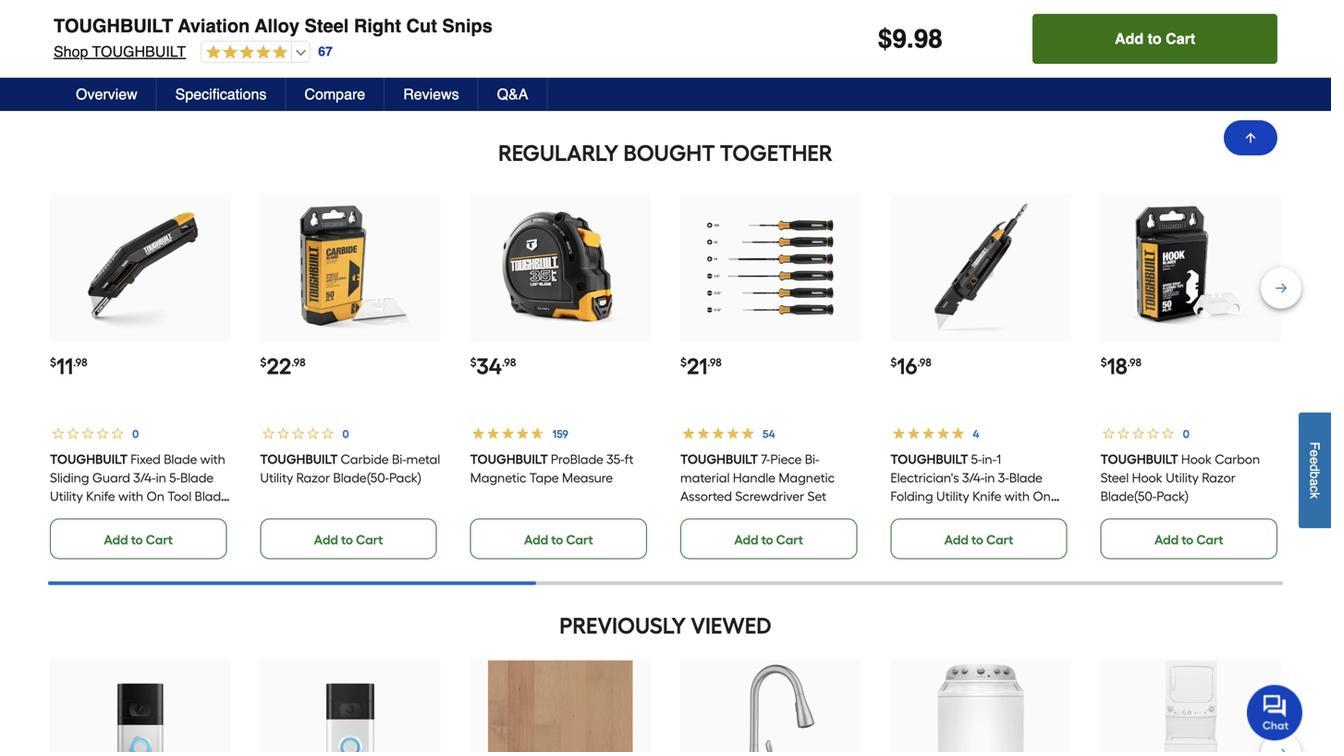 Task type: vqa. For each thing, say whether or not it's contained in the screenshot.
.98 associated with 21
yes



Task type: locate. For each thing, give the bounding box(es) containing it.
toughbuilt for 21
[[681, 451, 759, 467]]

add to cart inside 11 list item
[[104, 532, 173, 547]]

to inside 22 'list item'
[[341, 532, 353, 547]]

add to cart inside 21 list item
[[735, 532, 804, 547]]

utility inside the 'carbide bi-metal utility razor blade(50-pack)'
[[260, 470, 293, 485]]

add to cart inside 16 list item
[[945, 532, 1014, 547]]

add inside add to cart button
[[1116, 30, 1144, 47]]

18 list item
[[1101, 194, 1282, 559]]

toughbuilt for 34
[[470, 451, 548, 467]]

to inside button
[[1148, 30, 1162, 47]]

add to cart link inside 18 list item
[[1101, 518, 1278, 559]]

knife down 3-
[[973, 488, 1002, 504]]

1 razor from the left
[[296, 470, 330, 485]]

3/4- down fixed
[[133, 470, 156, 485]]

0 horizontal spatial razor
[[296, 470, 330, 485]]

problade 35-ft magnetic tape measure
[[470, 451, 634, 485]]

on
[[147, 488, 165, 504], [1034, 488, 1052, 504]]

.98 inside $ 34 .98
[[502, 355, 516, 369]]

0 horizontal spatial pack)
[[389, 470, 422, 485]]

add to cart link inside 11 list item
[[50, 518, 227, 559]]

1 e from the top
[[1308, 450, 1323, 457]]

with down guard
[[118, 488, 143, 504]]

1 .98 from the left
[[73, 355, 87, 369]]

1 horizontal spatial magnetic
[[779, 470, 835, 485]]

cart for 21 list item
[[777, 532, 804, 547]]

1 horizontal spatial steel
[[1101, 470, 1130, 485]]

e
[[1308, 450, 1323, 457], [1308, 457, 1323, 464]]

reviews button
[[385, 78, 479, 111]]

0 horizontal spatial you may also like image
[[891, 0, 1072, 14]]

0 horizontal spatial tool
[[168, 488, 192, 504]]

1 horizontal spatial storage
[[955, 507, 1001, 522]]

0 horizontal spatial with
[[118, 488, 143, 504]]

add to cart link inside 34 list item
[[470, 518, 647, 559]]

tape
[[530, 470, 559, 485]]

magnetic inside the problade 35-ft magnetic tape measure
[[470, 470, 527, 485]]

carbide
[[341, 451, 389, 467]]

1 vertical spatial pack)
[[1157, 488, 1190, 504]]

hook
[[1182, 451, 1213, 467], [1133, 470, 1163, 485]]

add for add to cart list item
[[1155, 41, 1179, 56]]

in
[[156, 470, 166, 485], [985, 470, 996, 485]]

toughbuilt inside 18 list item
[[1101, 451, 1179, 467]]

fixed
[[131, 451, 161, 467]]

shop
[[54, 43, 88, 60]]

$ inside $ 11 .98
[[50, 355, 56, 369]]

$ inside $ 34 .98
[[470, 355, 477, 369]]

$ 34 .98
[[470, 353, 516, 380]]

utility
[[260, 470, 293, 485], [1166, 470, 1200, 485], [50, 488, 83, 504], [937, 488, 970, 504]]

5- left 1
[[972, 451, 983, 467]]

add inside add to cart list item
[[1155, 41, 1179, 56]]

2 magnetic from the left
[[779, 470, 835, 485]]

previously viewed heading
[[48, 607, 1284, 644]]

arrow up image
[[1244, 130, 1259, 145]]

add inside 11 list item
[[104, 532, 128, 547]]

d
[[1308, 464, 1323, 471]]

2 razor from the left
[[1203, 470, 1236, 485]]

.98 inside $ 11 .98
[[73, 355, 87, 369]]

steel inside hook carbon steel hook utility razor blade(50-pack)
[[1101, 470, 1130, 485]]

1 horizontal spatial 3/4-
[[963, 470, 985, 485]]

in down fixed
[[156, 470, 166, 485]]

add inside 16 list item
[[945, 532, 969, 547]]

knife
[[86, 488, 115, 504], [973, 488, 1002, 504]]

magnetic up the set
[[779, 470, 835, 485]]

to inside 18 list item
[[1182, 532, 1194, 547]]

cart inside 11 list item
[[146, 532, 173, 547]]

add to cart link inside 22 'list item'
[[260, 518, 437, 559]]

add to cart inside 18 list item
[[1155, 532, 1224, 547]]

2 storage from the left
[[955, 507, 1001, 522]]

11
[[56, 353, 73, 380]]

cart inside 16 list item
[[987, 532, 1014, 547]]

to inside 34 list item
[[552, 532, 564, 547]]

1 bi- from the left
[[392, 451, 407, 467]]

e up b
[[1308, 457, 1323, 464]]

3 .98 from the left
[[502, 355, 516, 369]]

add to cart inside list item
[[1155, 41, 1224, 56]]

whirlpool 3.5-cu ft high efficiency agitator top-load washer (white) image
[[909, 661, 1054, 752]]

1 horizontal spatial knife
[[973, 488, 1002, 504]]

toughbuilt inside 34 list item
[[470, 451, 548, 467]]

1 horizontal spatial pack)
[[1157, 488, 1190, 504]]

$ 18 .98
[[1101, 353, 1142, 380]]

3/4- down in- at the right
[[963, 470, 985, 485]]

on inside fixed blade with sliding guard 3/4-in 5-blade utility knife with on tool blade storage
[[147, 488, 165, 504]]

1 vertical spatial tool
[[891, 507, 915, 522]]

to for 22 'list item'
[[341, 532, 353, 547]]

cart inside 22 'list item'
[[356, 532, 383, 547]]

razor
[[296, 470, 330, 485], [1203, 470, 1236, 485]]

pack) inside hook carbon steel hook utility razor blade(50-pack)
[[1157, 488, 1190, 504]]

0 horizontal spatial storage
[[50, 507, 96, 522]]

0 vertical spatial hook
[[1182, 451, 1213, 467]]

tool inside the 5-in-1 electrician's 3/4-in 3-blade folding utility knife with on tool blade storage
[[891, 507, 915, 522]]

blade(50-
[[333, 470, 389, 485], [1101, 488, 1157, 504]]

.98 for 21
[[708, 355, 722, 369]]

add inside 34 list item
[[524, 532, 549, 547]]

with
[[200, 451, 226, 467], [118, 488, 143, 504], [1005, 488, 1030, 504]]

storage inside fixed blade with sliding guard 3/4-in 5-blade utility knife with on tool blade storage
[[50, 507, 96, 522]]

$ for 18
[[1101, 355, 1108, 369]]

bi- inside 7-piece bi- material handle magnetic assorted screwdriver set
[[805, 451, 820, 467]]

add for 18 list item
[[1155, 532, 1179, 547]]

0 vertical spatial blade(50-
[[333, 470, 389, 485]]

cart for 18 list item
[[1197, 532, 1224, 547]]

tool for 11
[[168, 488, 192, 504]]

knife inside fixed blade with sliding guard 3/4-in 5-blade utility knife with on tool blade storage
[[86, 488, 115, 504]]

9
[[893, 24, 907, 54]]

4.8 stars image
[[202, 44, 288, 62]]

cart inside 18 list item
[[1197, 532, 1224, 547]]

0 horizontal spatial bi-
[[392, 451, 407, 467]]

5- right guard
[[169, 470, 180, 485]]

knife inside the 5-in-1 electrician's 3/4-in 3-blade folding utility knife with on tool blade storage
[[973, 488, 1002, 504]]

bi-
[[392, 451, 407, 467], [805, 451, 820, 467]]

viewed
[[691, 612, 772, 639]]

5-
[[972, 451, 983, 467], [169, 470, 180, 485]]

add to cart for 18 list item
[[1155, 532, 1224, 547]]

bought
[[624, 139, 716, 166]]

regularly
[[499, 139, 619, 166]]

0 horizontal spatial in
[[156, 470, 166, 485]]

2 knife from the left
[[973, 488, 1002, 504]]

toughbuilt inside 21 list item
[[681, 451, 759, 467]]

utility inside the 5-in-1 electrician's 3/4-in 3-blade folding utility knife with on tool blade storage
[[937, 488, 970, 504]]

.98 inside $ 18 .98
[[1128, 355, 1142, 369]]

0 horizontal spatial magnetic
[[470, 470, 527, 485]]

storage
[[50, 507, 96, 522], [955, 507, 1001, 522]]

tool for 16
[[891, 507, 915, 522]]

1 horizontal spatial razor
[[1203, 470, 1236, 485]]

3/4-
[[133, 470, 156, 485], [963, 470, 985, 485]]

magnetic inside 7-piece bi- material handle magnetic assorted screwdriver set
[[779, 470, 835, 485]]

22 list item
[[260, 194, 441, 559]]

storage down 3-
[[955, 507, 1001, 522]]

0 vertical spatial tool
[[168, 488, 192, 504]]

blade
[[164, 451, 197, 467], [180, 470, 214, 485], [1010, 470, 1043, 485], [195, 488, 228, 504], [918, 507, 952, 522]]

1 magnetic from the left
[[470, 470, 527, 485]]

$ inside $ 18 .98
[[1101, 355, 1108, 369]]

to inside list item
[[1182, 41, 1194, 56]]

0 horizontal spatial on
[[147, 488, 165, 504]]

in left 3-
[[985, 470, 996, 485]]

to inside 16 list item
[[972, 532, 984, 547]]

5 .98 from the left
[[918, 355, 932, 369]]

magnetic
[[470, 470, 527, 485], [779, 470, 835, 485]]

2 you may also like image from the left
[[1101, 0, 1282, 14]]

with right fixed
[[200, 451, 226, 467]]

e up d
[[1308, 450, 1323, 457]]

to for add to cart list item
[[1182, 41, 1194, 56]]

add to cart
[[1116, 30, 1196, 47], [104, 41, 173, 56], [314, 41, 383, 56], [1155, 41, 1224, 56], [104, 532, 173, 547], [314, 532, 383, 547], [524, 532, 593, 547], [735, 532, 804, 547], [945, 532, 1014, 547], [1155, 532, 1224, 547]]

toughbuilt for 22
[[260, 451, 338, 467]]

0 horizontal spatial knife
[[86, 488, 115, 504]]

1 horizontal spatial in
[[985, 470, 996, 485]]

add to cart link
[[50, 27, 227, 68], [260, 27, 437, 68], [1101, 27, 1278, 68], [50, 518, 227, 559], [260, 518, 437, 559], [470, 518, 647, 559], [681, 518, 858, 559], [891, 518, 1068, 559], [1101, 518, 1278, 559]]

tool
[[168, 488, 192, 504], [891, 507, 915, 522]]

cart inside 34 list item
[[566, 532, 593, 547]]

add inside 18 list item
[[1155, 532, 1179, 547]]

toughbuilt inside 22 'list item'
[[260, 451, 338, 467]]

add to cart button
[[1033, 14, 1278, 64]]

$ inside $ 21 .98
[[681, 355, 687, 369]]

toughbuilt inside 16 list item
[[891, 451, 969, 467]]

bi- right carbide
[[392, 451, 407, 467]]

.98 inside '$ 22 .98'
[[292, 355, 306, 369]]

2 horizontal spatial with
[[1005, 488, 1030, 504]]

to inside 11 list item
[[131, 532, 143, 547]]

add to cart inside 22 'list item'
[[314, 532, 383, 547]]

k
[[1308, 492, 1323, 499]]

0 vertical spatial pack)
[[389, 470, 422, 485]]

storage for 16
[[955, 507, 1001, 522]]

add inside 21 list item
[[735, 532, 759, 547]]

1 horizontal spatial you may also like image
[[1101, 0, 1282, 14]]

$ inside '$ 22 .98'
[[260, 355, 267, 369]]

moen georgene spot resist stainless single handle pull-down kitchen faucet with deck plate image
[[699, 661, 843, 752]]

1 vertical spatial blade(50-
[[1101, 488, 1157, 504]]

1 horizontal spatial bi-
[[805, 451, 820, 467]]

add to cart for 16 list item
[[945, 532, 1014, 547]]

with inside the 5-in-1 electrician's 3/4-in 3-blade folding utility knife with on tool blade storage
[[1005, 488, 1030, 504]]

to for 34 list item
[[552, 532, 564, 547]]

overview
[[76, 86, 138, 103]]

carbide bi-metal utility razor blade(50-pack)
[[260, 451, 440, 485]]

1 on from the left
[[147, 488, 165, 504]]

with down 3-
[[1005, 488, 1030, 504]]

add to cart link inside 16 list item
[[891, 518, 1068, 559]]

1 horizontal spatial blade(50-
[[1101, 488, 1157, 504]]

$ for 22
[[260, 355, 267, 369]]

2 bi- from the left
[[805, 451, 820, 467]]

1 horizontal spatial 5-
[[972, 451, 983, 467]]

$ 11 .98
[[50, 353, 87, 380]]

$ for 16
[[891, 355, 897, 369]]

regularly bought together
[[499, 139, 833, 166]]

assorted
[[681, 488, 733, 504]]

.98
[[73, 355, 87, 369], [292, 355, 306, 369], [502, 355, 516, 369], [708, 355, 722, 369], [918, 355, 932, 369], [1128, 355, 1142, 369]]

0 vertical spatial steel
[[305, 15, 349, 37]]

1 horizontal spatial tool
[[891, 507, 915, 522]]

c
[[1308, 486, 1323, 492]]

cart inside list item
[[1197, 41, 1224, 56]]

2 3/4- from the left
[[963, 470, 985, 485]]

electrician's
[[891, 470, 960, 485]]

cart for 16 list item
[[987, 532, 1014, 547]]

add to cart link inside 21 list item
[[681, 518, 858, 559]]

.98 for 22
[[292, 355, 306, 369]]

$ 9 . 98
[[878, 24, 943, 54]]

toughbuilt for 16
[[891, 451, 969, 467]]

2 in from the left
[[985, 470, 996, 485]]

1 horizontal spatial on
[[1034, 488, 1052, 504]]

toughbuilt fixed blade with sliding guard 3/4-in 5-blade utility knife with on tool blade storage image
[[68, 195, 213, 340]]

1 in from the left
[[156, 470, 166, 485]]

0 horizontal spatial 5-
[[169, 470, 180, 485]]

2 e from the top
[[1308, 457, 1323, 464]]

4 .98 from the left
[[708, 355, 722, 369]]

metal
[[407, 451, 440, 467]]

list item
[[891, 0, 1072, 68]]

razor inside the 'carbide bi-metal utility razor blade(50-pack)'
[[296, 470, 330, 485]]

cut
[[407, 15, 437, 37]]

1 vertical spatial steel
[[1101, 470, 1130, 485]]

ft
[[625, 451, 634, 467]]

on inside the 5-in-1 electrician's 3/4-in 3-blade folding utility knife with on tool blade storage
[[1034, 488, 1052, 504]]

cart
[[1167, 30, 1196, 47], [146, 41, 173, 56], [356, 41, 383, 56], [1197, 41, 1224, 56], [146, 532, 173, 547], [356, 532, 383, 547], [566, 532, 593, 547], [777, 532, 804, 547], [987, 532, 1014, 547], [1197, 532, 1224, 547]]

to inside 21 list item
[[762, 532, 774, 547]]

ring video doorbell - smart wireless wifi doorbell camera with built-in battery, 2-way talk, night vision, satin nickel image
[[278, 661, 423, 752]]

add for 34 list item
[[524, 532, 549, 547]]

in-
[[983, 451, 997, 467]]

overview button
[[57, 78, 157, 111]]

to for 21 list item
[[762, 532, 774, 547]]

toughbuilt inside 11 list item
[[50, 451, 128, 467]]

2 .98 from the left
[[292, 355, 306, 369]]

add to cart inside 34 list item
[[524, 532, 593, 547]]

pack)
[[389, 470, 422, 485], [1157, 488, 1190, 504]]

add
[[1116, 30, 1144, 47], [104, 41, 128, 56], [314, 41, 338, 56], [1155, 41, 1179, 56], [104, 532, 128, 547], [314, 532, 338, 547], [524, 532, 549, 547], [735, 532, 759, 547], [945, 532, 969, 547], [1155, 532, 1179, 547]]

utility inside fixed blade with sliding guard 3/4-in 5-blade utility knife with on tool blade storage
[[50, 488, 83, 504]]

blade(50- inside hook carbon steel hook utility razor blade(50-pack)
[[1101, 488, 1157, 504]]

toughbuilt hook carbon steel hook utility razor blade(50-pack) image
[[1119, 195, 1264, 340]]

storage down sliding on the bottom
[[50, 507, 96, 522]]

ring video doorbell 4 - smart wireless doorbell camera with enhanced dual-band wifi, extended battery, color video previews image
[[68, 661, 213, 752]]

handle
[[733, 470, 776, 485]]

6 .98 from the left
[[1128, 355, 1142, 369]]

0 vertical spatial 5-
[[972, 451, 983, 467]]

add inside 22 'list item'
[[314, 532, 338, 547]]

$ inside the $ 16 .98
[[891, 355, 897, 369]]

bi- right piece
[[805, 451, 820, 467]]

cart inside 21 list item
[[777, 532, 804, 547]]

to
[[1148, 30, 1162, 47], [131, 41, 143, 56], [341, 41, 353, 56], [1182, 41, 1194, 56], [131, 532, 143, 547], [341, 532, 353, 547], [552, 532, 564, 547], [762, 532, 774, 547], [972, 532, 984, 547], [1182, 532, 1194, 547]]

guard
[[92, 470, 130, 485]]

magnetic left the tape
[[470, 470, 527, 485]]

1 storage from the left
[[50, 507, 96, 522]]

1 knife from the left
[[86, 488, 115, 504]]

$
[[878, 24, 893, 54], [50, 355, 56, 369], [260, 355, 267, 369], [470, 355, 477, 369], [681, 355, 687, 369], [891, 355, 897, 369], [1101, 355, 1108, 369]]

1 vertical spatial 5-
[[169, 470, 180, 485]]

storage inside the 5-in-1 electrician's 3/4-in 3-blade folding utility knife with on tool blade storage
[[955, 507, 1001, 522]]

.98 inside $ 21 .98
[[708, 355, 722, 369]]

0 horizontal spatial 3/4-
[[133, 470, 156, 485]]

0 horizontal spatial blade(50-
[[333, 470, 389, 485]]

.98 for 16
[[918, 355, 932, 369]]

.98 inside the $ 16 .98
[[918, 355, 932, 369]]

you may also like image
[[891, 0, 1072, 14], [1101, 0, 1282, 14]]

add to cart link for 21
[[681, 518, 858, 559]]

steel
[[305, 15, 349, 37], [1101, 470, 1130, 485]]

knife down guard
[[86, 488, 115, 504]]

2 on from the left
[[1034, 488, 1052, 504]]

1 3/4- from the left
[[133, 470, 156, 485]]

1 vertical spatial hook
[[1133, 470, 1163, 485]]

cart for 34 list item
[[566, 532, 593, 547]]

tool inside fixed blade with sliding guard 3/4-in 5-blade utility knife with on tool blade storage
[[168, 488, 192, 504]]



Task type: describe. For each thing, give the bounding box(es) containing it.
5- inside fixed blade with sliding guard 3/4-in 5-blade utility knife with on tool blade storage
[[169, 470, 180, 485]]

3/4- inside the 5-in-1 electrician's 3/4-in 3-blade folding utility knife with on tool blade storage
[[963, 470, 985, 485]]

sliding
[[50, 470, 89, 485]]

add to cart link for 18
[[1101, 518, 1278, 559]]

compare button
[[286, 78, 385, 111]]

to for 18 list item
[[1182, 532, 1194, 547]]

f e e d b a c k button
[[1300, 412, 1332, 528]]

compare
[[305, 86, 366, 103]]

a
[[1308, 478, 1323, 486]]

21 list item
[[681, 194, 861, 559]]

razor inside hook carbon steel hook utility razor blade(50-pack)
[[1203, 470, 1236, 485]]

5-in-1 electrician's 3/4-in 3-blade folding utility knife with on tool blade storage
[[891, 451, 1052, 522]]

5- inside the 5-in-1 electrician's 3/4-in 3-blade folding utility knife with on tool blade storage
[[972, 451, 983, 467]]

measure
[[562, 470, 613, 485]]

cart inside button
[[1167, 30, 1196, 47]]

on for 11
[[147, 488, 165, 504]]

specifications
[[175, 86, 267, 103]]

to for 16 list item
[[972, 532, 984, 547]]

together
[[720, 139, 833, 166]]

storage for 11
[[50, 507, 96, 522]]

specifications button
[[157, 78, 286, 111]]

to for 11 list item
[[131, 532, 143, 547]]

shop toughbuilt
[[54, 43, 186, 60]]

with for 11
[[118, 488, 143, 504]]

smartcore naturals waterproof monteagle maple 6-1/2-in w x 1/4-in t x varying length smooth/traditional waterproof engineered hardwood flooring (21.79-sq ft) image
[[489, 661, 633, 752]]

11 list item
[[50, 194, 231, 559]]

.98 for 34
[[502, 355, 516, 369]]

f
[[1308, 442, 1323, 450]]

add to cart link for 11
[[50, 518, 227, 559]]

.
[[907, 24, 915, 54]]

carbon
[[1216, 451, 1261, 467]]

pack) inside the 'carbide bi-metal utility razor blade(50-pack)'
[[389, 470, 422, 485]]

aviation
[[178, 15, 250, 37]]

bi- inside the 'carbide bi-metal utility razor blade(50-pack)'
[[392, 451, 407, 467]]

.98 for 11
[[73, 355, 87, 369]]

add to cart link inside list item
[[1101, 27, 1278, 68]]

utility inside hook carbon steel hook utility razor blade(50-pack)
[[1166, 470, 1200, 485]]

add to cart for 11 list item
[[104, 532, 173, 547]]

$ for 11
[[50, 355, 56, 369]]

regularly bought together heading
[[48, 134, 1284, 171]]

set
[[808, 488, 827, 504]]

with for 16
[[1005, 488, 1030, 504]]

$ 22 .98
[[260, 353, 306, 380]]

previously
[[560, 612, 686, 639]]

toughbuilt 5-in-1 electrician's 3/4-in 3-blade folding utility knife with on tool blade storage image
[[909, 195, 1054, 340]]

toughbuilt 7-piece bi-material handle magnetic assorted screwdriver set image
[[699, 195, 843, 340]]

21
[[687, 353, 708, 380]]

in inside fixed blade with sliding guard 3/4-in 5-blade utility knife with on tool blade storage
[[156, 470, 166, 485]]

cart for 22 'list item'
[[356, 532, 383, 547]]

22
[[267, 353, 292, 380]]

3-
[[999, 470, 1010, 485]]

in inside the 5-in-1 electrician's 3/4-in 3-blade folding utility knife with on tool blade storage
[[985, 470, 996, 485]]

problade
[[551, 451, 604, 467]]

add to cart link for 16
[[891, 518, 1068, 559]]

toughbuilt for 11
[[50, 451, 128, 467]]

blade(50- inside the 'carbide bi-metal utility razor blade(50-pack)'
[[333, 470, 389, 485]]

1 you may also like image from the left
[[891, 0, 1072, 14]]

16
[[897, 353, 918, 380]]

add to cart link for 22
[[260, 518, 437, 559]]

1
[[997, 451, 1002, 467]]

material
[[681, 470, 730, 485]]

previously viewed
[[560, 612, 772, 639]]

7-
[[761, 451, 771, 467]]

reviews
[[403, 86, 459, 103]]

1 horizontal spatial hook
[[1182, 451, 1213, 467]]

q&a button
[[479, 78, 548, 111]]

toughbuilt for 18
[[1101, 451, 1179, 467]]

piece
[[771, 451, 802, 467]]

35-
[[607, 451, 625, 467]]

.98 for 18
[[1128, 355, 1142, 369]]

0 horizontal spatial hook
[[1133, 470, 1163, 485]]

add to cart link for 34
[[470, 518, 647, 559]]

1 horizontal spatial with
[[200, 451, 226, 467]]

34 list item
[[470, 194, 651, 559]]

folding
[[891, 488, 934, 504]]

cart for 11 list item
[[146, 532, 173, 547]]

34
[[477, 353, 502, 380]]

chat invite button image
[[1248, 684, 1304, 740]]

add to cart for 34 list item
[[524, 532, 593, 547]]

7-piece bi- material handle magnetic assorted screwdriver set
[[681, 451, 835, 504]]

screwdriver
[[736, 488, 805, 504]]

98
[[915, 24, 943, 54]]

fixed blade with sliding guard 3/4-in 5-blade utility knife with on tool blade storage
[[50, 451, 228, 522]]

add to cart for 22 'list item'
[[314, 532, 383, 547]]

b
[[1308, 471, 1323, 478]]

snips
[[443, 15, 493, 37]]

$ for 21
[[681, 355, 687, 369]]

knife for 16
[[973, 488, 1002, 504]]

3/4- inside fixed blade with sliding guard 3/4-in 5-blade utility knife with on tool blade storage
[[133, 470, 156, 485]]

$ for 9
[[878, 24, 893, 54]]

0 horizontal spatial steel
[[305, 15, 349, 37]]

add for 22 'list item'
[[314, 532, 338, 547]]

on for 16
[[1034, 488, 1052, 504]]

add to cart for 21 list item
[[735, 532, 804, 547]]

q&a
[[497, 86, 529, 103]]

$ 21 .98
[[681, 353, 722, 380]]

add for 16 list item
[[945, 532, 969, 547]]

16 list item
[[891, 194, 1072, 559]]

$ 16 .98
[[891, 353, 932, 380]]

add to cart inside button
[[1116, 30, 1196, 47]]

cart for add to cart list item
[[1197, 41, 1224, 56]]

hook carbon steel hook utility razor blade(50-pack)
[[1101, 451, 1261, 504]]

add for 21 list item
[[735, 532, 759, 547]]

18
[[1108, 353, 1128, 380]]

toughbuilt problade 35-ft magnetic tape measure image
[[489, 195, 633, 340]]

f e e d b a c k
[[1308, 442, 1323, 499]]

add to cart list item
[[1101, 0, 1282, 68]]

67
[[318, 44, 333, 59]]

toughbuilt carbide bi-metal utility razor blade(50-pack) image
[[278, 195, 423, 340]]

right
[[354, 15, 401, 37]]

ge electric stacked laundry center with 3.8-cu ft washer and 5.9-cu ft dryer image
[[1119, 661, 1264, 752]]

alloy
[[255, 15, 300, 37]]

$ for 34
[[470, 355, 477, 369]]

add for 11 list item
[[104, 532, 128, 547]]

add to cart for add to cart list item
[[1155, 41, 1224, 56]]

knife for 11
[[86, 488, 115, 504]]

toughbuilt aviation alloy steel right cut snips
[[54, 15, 493, 37]]



